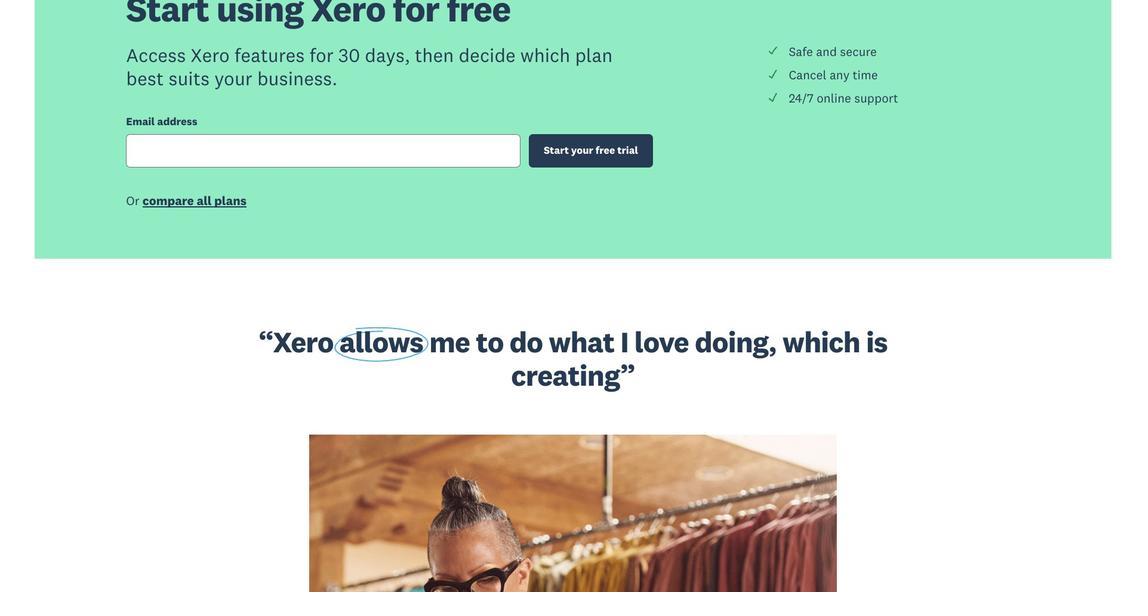 Task type: locate. For each thing, give the bounding box(es) containing it.
start your free trial
[[544, 144, 638, 157]]

which
[[520, 43, 570, 67], [782, 324, 860, 361]]

your left free
[[571, 144, 593, 157]]

0 horizontal spatial your
[[214, 66, 252, 90]]

me to do what i love doing, which is creating
[[423, 324, 888, 394]]

1 included image from the top
[[768, 45, 779, 56]]

days,
[[365, 43, 410, 67]]

features
[[234, 43, 305, 67]]

compare all plans link
[[143, 193, 247, 212]]

free
[[596, 144, 615, 157]]

access
[[126, 43, 186, 67]]

is
[[866, 324, 888, 361]]

included image left 'safe' on the right of page
[[768, 45, 779, 56]]

1 horizontal spatial your
[[571, 144, 593, 157]]

your right suits
[[214, 66, 252, 90]]

1 horizontal spatial which
[[782, 324, 860, 361]]

which inside access xero features for 30 days, then decide which plan best suits your business.
[[520, 43, 570, 67]]

love
[[635, 324, 689, 361]]

0 vertical spatial your
[[214, 66, 252, 90]]

included image up included image at the top right of the page
[[768, 69, 779, 79]]

0 vertical spatial which
[[520, 43, 570, 67]]

access xero features for 30 days, then decide which plan best suits your business.
[[126, 43, 613, 90]]

your inside button
[[571, 144, 593, 157]]

30
[[338, 43, 360, 67]]

start your free trial button
[[529, 135, 653, 168]]

included image
[[768, 45, 779, 56], [768, 69, 779, 79]]

decide
[[459, 43, 516, 67]]

doing,
[[695, 324, 776, 361]]

your inside access xero features for 30 days, then decide which plan best suits your business.
[[214, 66, 252, 90]]

included image for safe and secure
[[768, 45, 779, 56]]

xero
[[191, 43, 230, 67], [273, 324, 339, 361]]

a person sewing next to full racks of garments image
[[309, 435, 837, 593]]

1 vertical spatial included image
[[768, 69, 779, 79]]

24/7 online support
[[789, 90, 898, 106]]

which left is
[[782, 324, 860, 361]]

email
[[126, 114, 155, 128]]

1 vertical spatial xero
[[273, 324, 339, 361]]

suits
[[169, 66, 210, 90]]

0 vertical spatial xero
[[191, 43, 230, 67]]

2 included image from the top
[[768, 69, 779, 79]]

which left plan
[[520, 43, 570, 67]]

1 vertical spatial which
[[782, 324, 860, 361]]

cancel any time
[[789, 67, 878, 83]]

compare
[[143, 193, 194, 209]]

0 vertical spatial included image
[[768, 45, 779, 56]]

1 vertical spatial your
[[571, 144, 593, 157]]

included image for cancel any time
[[768, 69, 779, 79]]

0 horizontal spatial xero
[[191, 43, 230, 67]]

0 horizontal spatial which
[[520, 43, 570, 67]]

your
[[214, 66, 252, 90], [571, 144, 593, 157]]

then
[[415, 43, 454, 67]]

Email address text field
[[126, 134, 520, 168]]

secure
[[840, 44, 877, 60]]



Task type: vqa. For each thing, say whether or not it's contained in the screenshot.
24/7
yes



Task type: describe. For each thing, give the bounding box(es) containing it.
me
[[429, 324, 470, 361]]

plans
[[214, 193, 247, 209]]

safe and secure
[[789, 44, 877, 60]]

trial
[[617, 144, 638, 157]]

1 horizontal spatial xero
[[273, 324, 339, 361]]

start
[[544, 144, 569, 157]]

plan
[[575, 43, 613, 67]]

address
[[157, 114, 197, 128]]

time
[[853, 67, 878, 83]]

or
[[126, 193, 139, 209]]

cancel
[[789, 67, 827, 83]]

included image
[[768, 92, 779, 103]]

or compare all plans
[[126, 193, 247, 209]]

what
[[549, 324, 614, 361]]

all
[[197, 193, 212, 209]]

for
[[310, 43, 334, 67]]

allows
[[339, 324, 423, 361]]

xero inside access xero features for 30 days, then decide which plan best suits your business.
[[191, 43, 230, 67]]

safe
[[789, 44, 813, 60]]

and
[[816, 44, 837, 60]]

support
[[854, 90, 898, 106]]

which inside me to do what i love doing, which is creating
[[782, 324, 860, 361]]

i
[[620, 324, 629, 361]]

business.
[[257, 66, 337, 90]]

creating
[[511, 358, 620, 394]]

email address
[[126, 114, 197, 128]]

to
[[476, 324, 504, 361]]

online
[[817, 90, 851, 106]]

24/7
[[789, 90, 814, 106]]

any
[[830, 67, 850, 83]]

do
[[510, 324, 543, 361]]

best
[[126, 66, 164, 90]]



